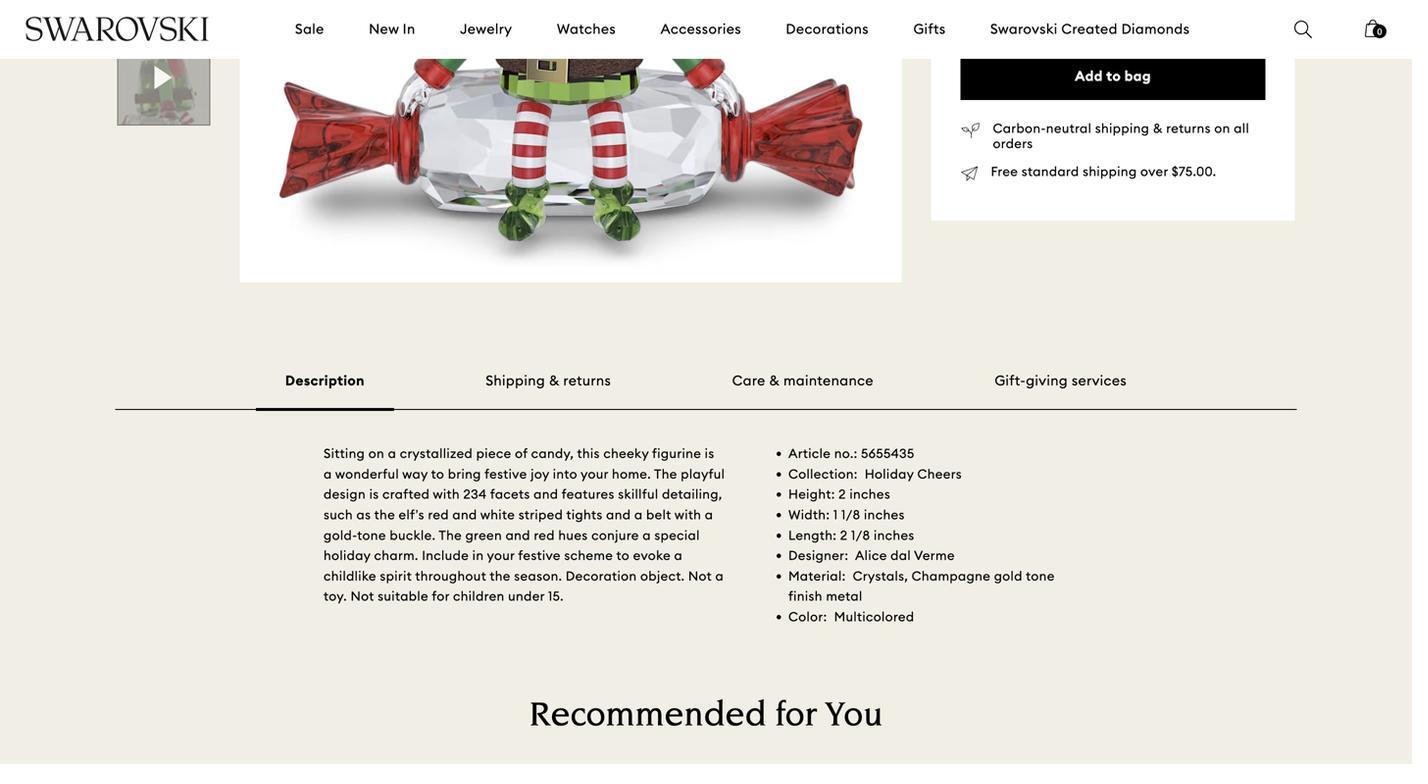 Task type: describe. For each thing, give the bounding box(es) containing it.
and down white
[[506, 527, 531, 543]]

accessories
[[661, 20, 742, 38]]

5 of 5 group
[[117, 32, 210, 126]]

gift-giving services
[[995, 372, 1127, 390]]

width:
[[789, 507, 830, 523]]

returns inside carbon-neutral shipping & returns on all orders
[[1167, 120, 1212, 136]]

and up the conjure at left
[[607, 507, 631, 523]]

1 horizontal spatial your
[[581, 466, 609, 482]]

free
[[992, 164, 1019, 180]]

candy,
[[531, 446, 574, 462]]

new in link
[[369, 20, 416, 39]]

tone inside the sitting on a crystallized piece of candy, this cheeky figurine is a wonderful way to bring festive joy into your home. the playful design is crafted with 234 facets and features skillful detailing, such as the elf's red and white striped tights and a belt with a gold-tone buckle. the green and red hues conjure a special holiday charm. include in your festive scheme to evoke a childlike spirit throughout the season. decoration object. not a toy. not suitable for children under 15.
[[357, 527, 386, 543]]

suitable
[[378, 588, 429, 605]]

1 vertical spatial returns
[[564, 372, 612, 390]]

1 vertical spatial to
[[431, 466, 445, 482]]

accessories link
[[661, 20, 742, 39]]

1 vertical spatial inches
[[864, 507, 905, 523]]

object.
[[641, 568, 685, 584]]

childlike
[[324, 568, 377, 584]]

jewelry link
[[460, 20, 513, 39]]

description link
[[256, 372, 394, 411]]

watches link
[[557, 20, 616, 39]]

recommended for you
[[530, 699, 883, 735]]

season.
[[514, 568, 563, 584]]

1 vertical spatial 1/8
[[852, 527, 871, 543]]

striped
[[519, 507, 563, 523]]

0 horizontal spatial with
[[433, 486, 460, 503]]

1 horizontal spatial the
[[654, 466, 678, 482]]

& inside carbon-neutral shipping & returns on all orders
[[1154, 120, 1163, 136]]

conjure
[[592, 527, 639, 543]]

bring
[[448, 466, 482, 482]]

a right object.
[[716, 568, 724, 584]]

add
[[1076, 67, 1104, 85]]

1 vertical spatial 2
[[841, 527, 848, 543]]

2 vertical spatial inches
[[874, 527, 915, 543]]

multicolored
[[835, 609, 915, 625]]

crafted
[[383, 486, 430, 503]]

sitting
[[324, 446, 365, 462]]

new in
[[369, 20, 416, 38]]

metal
[[827, 588, 863, 605]]

decorations link
[[786, 20, 869, 39]]

hues
[[559, 527, 588, 543]]

for inside the sitting on a crystallized piece of candy, this cheeky figurine is a wonderful way to bring festive joy into your home. the playful design is crafted with 234 facets and features skillful detailing, such as the elf's red and white striped tights and a belt with a gold-tone buckle. the green and red hues conjure a special holiday charm. include in your festive scheme to evoke a childlike spirit throughout the season. decoration object. not a toy. not suitable for children under 15.
[[432, 588, 450, 605]]

piece
[[477, 446, 512, 462]]

234
[[464, 486, 487, 503]]

buckle.
[[390, 527, 436, 543]]

in
[[403, 20, 416, 38]]

bag
[[1125, 67, 1152, 85]]

you
[[826, 699, 883, 735]]

skillful
[[618, 486, 659, 503]]

spirit
[[380, 568, 412, 584]]

gold-
[[324, 527, 357, 543]]

0 horizontal spatial the
[[439, 527, 462, 543]]

shipping & returns link
[[486, 372, 612, 390]]

finish
[[789, 588, 823, 605]]

features
[[562, 486, 615, 503]]

maintenance
[[784, 372, 874, 390]]

0 horizontal spatial red
[[428, 507, 449, 523]]

add to bag button
[[961, 53, 1266, 100]]

verme
[[915, 548, 956, 564]]

& for care & maintenance
[[770, 372, 780, 390]]

throughout
[[415, 568, 487, 584]]

0 horizontal spatial your
[[487, 548, 515, 564]]

1 horizontal spatial not
[[689, 568, 712, 584]]

belt
[[647, 507, 672, 523]]

0 vertical spatial inches
[[850, 486, 891, 503]]

toy.
[[324, 588, 347, 605]]

cheers
[[918, 466, 963, 482]]

1
[[834, 507, 838, 523]]

sale
[[295, 20, 325, 38]]

playful
[[681, 466, 725, 482]]

1 vertical spatial for
[[776, 699, 817, 735]]

services
[[1072, 372, 1127, 390]]

swarovski created diamonds
[[991, 20, 1191, 38]]

wonderful
[[335, 466, 399, 482]]

shipping & returns
[[486, 372, 612, 390]]

swarovski
[[991, 20, 1058, 38]]

decorations
[[786, 20, 869, 38]]

$75.00.
[[1172, 164, 1217, 180]]

tone inside article no.: 5655435 collection:        holiday cheers height: 2 inches width: 1 1/8 inches length: 2 1/8 inches designer:        alice dal verme material:        crystals, champagne gold tone finish metal color:        multicolored
[[1026, 568, 1055, 584]]

no.: 5655435
[[835, 446, 915, 462]]

cart-mobile image image
[[1366, 20, 1382, 37]]

article no.: 5655435 collection:        holiday cheers height: 2 inches width: 1 1/8 inches length: 2 1/8 inches designer:        alice dal verme material:        crystals, champagne gold tone finish metal color:        multicolored
[[789, 446, 1055, 625]]

0 vertical spatial the
[[374, 507, 395, 523]]

carbon-
[[993, 120, 1047, 136]]

1 vertical spatial red
[[534, 527, 555, 543]]

1 horizontal spatial the
[[490, 568, 511, 584]]

tab list containing description
[[115, 371, 1298, 411]]

& for shipping & returns
[[549, 372, 560, 390]]

a down detailing,
[[705, 507, 714, 523]]



Task type: vqa. For each thing, say whether or not it's contained in the screenshot.
left login ICON
no



Task type: locate. For each thing, give the bounding box(es) containing it.
gifts link
[[914, 20, 946, 39]]

0 vertical spatial tone
[[357, 527, 386, 543]]

0 vertical spatial is
[[705, 446, 715, 462]]

special
[[655, 527, 700, 543]]

0 horizontal spatial to
[[431, 466, 445, 482]]

shipping up free standard shipping over $75.00.
[[1096, 120, 1150, 136]]

into
[[553, 466, 578, 482]]

watches
[[557, 20, 616, 38]]

2 horizontal spatial to
[[1107, 67, 1122, 85]]

search image image
[[1295, 21, 1313, 38]]

red right elf's on the bottom of page
[[428, 507, 449, 523]]

to left bag
[[1107, 67, 1122, 85]]

not right object.
[[689, 568, 712, 584]]

1 horizontal spatial is
[[705, 446, 715, 462]]

0 horizontal spatial is
[[370, 486, 379, 503]]

red down striped
[[534, 527, 555, 543]]

0 vertical spatial for
[[432, 588, 450, 605]]

sitting on a crystallized piece of candy, this cheeky figurine is a wonderful way to bring festive joy into your home. the playful design is crafted with 234 facets and features skillful detailing, such as the elf's red and white striped tights and a belt with a gold-tone buckle. the green and red hues conjure a special holiday charm. include in your festive scheme to evoke a childlike spirit throughout the season. decoration object. not a toy. not suitable for children under 15.
[[324, 446, 725, 605]]

tone right gold
[[1026, 568, 1055, 584]]

1 horizontal spatial to
[[617, 548, 630, 564]]

15.
[[549, 588, 564, 605]]

0 vertical spatial red
[[428, 507, 449, 523]]

festive
[[485, 466, 527, 482], [518, 548, 561, 564]]

2 right height:
[[839, 486, 847, 503]]

a up wonderful
[[388, 446, 397, 462]]

is up playful
[[705, 446, 715, 462]]

sustainable image
[[961, 123, 981, 138]]

0 vertical spatial shipping
[[1096, 120, 1150, 136]]

0 horizontal spatial returns
[[564, 372, 612, 390]]

0 link
[[1366, 18, 1387, 51]]

length:
[[789, 527, 837, 543]]

the right the as
[[374, 507, 395, 523]]

0 horizontal spatial tone
[[357, 527, 386, 543]]

1 horizontal spatial on
[[1215, 120, 1231, 136]]

such
[[324, 507, 353, 523]]

0 vertical spatial not
[[689, 568, 712, 584]]

all
[[1235, 120, 1250, 136]]

& up over
[[1154, 120, 1163, 136]]

returns
[[1167, 120, 1212, 136], [564, 372, 612, 390]]

alice
[[856, 548, 888, 564]]

shipping for &
[[1096, 120, 1150, 136]]

afterpay modal close button button
[[1077, 47, 1105, 78]]

returns right shipping
[[564, 372, 612, 390]]

2 right length:
[[841, 527, 848, 543]]

children
[[453, 588, 505, 605]]

under
[[508, 588, 545, 605]]

1 horizontal spatial red
[[534, 527, 555, 543]]

joy
[[531, 466, 550, 482]]

afterpay modal close button image
[[1080, 50, 1102, 71]]

article
[[789, 446, 831, 462]]

2 horizontal spatial &
[[1154, 120, 1163, 136]]

1 horizontal spatial with
[[675, 507, 702, 523]]

your down this
[[581, 466, 609, 482]]

holiday cheers dulcis elf - swarovski, 5655435 image
[[117, 0, 210, 23], [240, 0, 902, 283], [117, 32, 210, 126]]

care
[[733, 372, 766, 390]]

1 horizontal spatial &
[[770, 372, 780, 390]]

0 vertical spatial with
[[433, 486, 460, 503]]

to inside button
[[1107, 67, 1122, 85]]

figurine
[[653, 446, 702, 462]]

0 vertical spatial your
[[581, 466, 609, 482]]

gift-
[[995, 372, 1027, 390]]

1 horizontal spatial for
[[776, 699, 817, 735]]

the
[[374, 507, 395, 523], [490, 568, 511, 584]]

the up include
[[439, 527, 462, 543]]

0 vertical spatial on
[[1215, 120, 1231, 136]]

not down childlike
[[351, 588, 374, 605]]

shipping
[[486, 372, 546, 390]]

the up children
[[490, 568, 511, 584]]

a up evoke in the left of the page
[[643, 527, 651, 543]]

returns up "$75.00."
[[1167, 120, 1212, 136]]

festive up season.
[[518, 548, 561, 564]]

inches
[[850, 486, 891, 503], [864, 507, 905, 523], [874, 527, 915, 543]]

on inside the sitting on a crystallized piece of candy, this cheeky figurine is a wonderful way to bring festive joy into your home. the playful design is crafted with 234 facets and features skillful detailing, such as the elf's red and white striped tights and a belt with a gold-tone buckle. the green and red hues conjure a special holiday charm. include in your festive scheme to evoke a childlike spirit throughout the season. decoration object. not a toy. not suitable for children under 15.
[[369, 446, 385, 462]]

a down special
[[675, 548, 683, 564]]

0 vertical spatial 1/8
[[842, 507, 861, 523]]

tab list
[[115, 371, 1298, 411]]

elf's
[[399, 507, 425, 523]]

this
[[577, 446, 600, 462]]

festive up facets
[[485, 466, 527, 482]]

shipping
[[1096, 120, 1150, 136], [1083, 164, 1138, 180]]

swarovski image
[[25, 16, 210, 41]]

and up striped
[[534, 486, 559, 503]]

green
[[466, 527, 502, 543]]

on inside carbon-neutral shipping & returns on all orders
[[1215, 120, 1231, 136]]

0 horizontal spatial &
[[549, 372, 560, 390]]

as
[[357, 507, 371, 523]]

gold
[[995, 568, 1023, 584]]

not
[[689, 568, 712, 584], [351, 588, 374, 605]]

0 horizontal spatial not
[[351, 588, 374, 605]]

1 vertical spatial tone
[[1026, 568, 1055, 584]]

0 vertical spatial festive
[[485, 466, 527, 482]]

0 horizontal spatial the
[[374, 507, 395, 523]]

0
[[1378, 26, 1383, 37]]

on
[[1215, 120, 1231, 136], [369, 446, 385, 462]]

with down detailing,
[[675, 507, 702, 523]]

care & maintenance
[[733, 372, 874, 390]]

0 vertical spatial returns
[[1167, 120, 1212, 136]]

1 vertical spatial is
[[370, 486, 379, 503]]

1/8 up alice
[[852, 527, 871, 543]]

gifts
[[914, 20, 946, 38]]

diamonds
[[1122, 20, 1191, 38]]

tights
[[567, 507, 603, 523]]

1 vertical spatial shipping
[[1083, 164, 1138, 180]]

home.
[[612, 466, 651, 482]]

& right care
[[770, 372, 780, 390]]

on up wonderful
[[369, 446, 385, 462]]

and down 234
[[453, 507, 477, 523]]

a left belt
[[635, 507, 643, 523]]

1 vertical spatial festive
[[518, 548, 561, 564]]

with down bring
[[433, 486, 460, 503]]

2 vertical spatial to
[[617, 548, 630, 564]]

giving
[[1027, 372, 1069, 390]]

1 horizontal spatial returns
[[1167, 120, 1212, 136]]

is
[[705, 446, 715, 462], [370, 486, 379, 503]]

facets
[[490, 486, 530, 503]]

shipping down carbon-neutral shipping & returns on all orders
[[1083, 164, 1138, 180]]

0 vertical spatial the
[[654, 466, 678, 482]]

shipping inside carbon-neutral shipping & returns on all orders
[[1096, 120, 1150, 136]]

free standard shipping over $75.00.
[[992, 164, 1217, 180]]

0 horizontal spatial on
[[369, 446, 385, 462]]

0 horizontal spatial for
[[432, 588, 450, 605]]

over
[[1141, 164, 1169, 180]]

1 vertical spatial your
[[487, 548, 515, 564]]

1 vertical spatial on
[[369, 446, 385, 462]]

crystallized
[[400, 446, 473, 462]]

1 vertical spatial the
[[490, 568, 511, 584]]

to down the conjure at left
[[617, 548, 630, 564]]

to
[[1107, 67, 1122, 85], [431, 466, 445, 482], [617, 548, 630, 564]]

a
[[388, 446, 397, 462], [324, 466, 332, 482], [635, 507, 643, 523], [705, 507, 714, 523], [643, 527, 651, 543], [675, 548, 683, 564], [716, 568, 724, 584]]

is down wonderful
[[370, 486, 379, 503]]

shipping for over
[[1083, 164, 1138, 180]]

dal
[[891, 548, 912, 564]]

detailing,
[[662, 486, 723, 503]]

carbon-neutral shipping & returns on all orders
[[993, 120, 1250, 152]]

& right shipping
[[549, 372, 560, 390]]

created
[[1062, 20, 1118, 38]]

care & maintenance link
[[733, 372, 874, 390]]

to down crystallized
[[431, 466, 445, 482]]

a down sitting
[[324, 466, 332, 482]]

your right in
[[487, 548, 515, 564]]

evoke
[[633, 548, 671, 564]]

tone down the as
[[357, 527, 386, 543]]

swarovski created diamonds link
[[991, 20, 1191, 39]]

design
[[324, 486, 366, 503]]

shipping image
[[961, 166, 979, 182]]

jewelry
[[460, 20, 513, 38]]

orders
[[993, 135, 1034, 152]]

crystals, champagne
[[853, 568, 991, 584]]

white
[[481, 507, 515, 523]]

height:
[[789, 486, 836, 503]]

description tab panel
[[115, 410, 1298, 643]]

the down figurine
[[654, 466, 678, 482]]

sale link
[[295, 20, 325, 39]]

on left all
[[1215, 120, 1231, 136]]

0 vertical spatial to
[[1107, 67, 1122, 85]]

holiday
[[865, 466, 914, 482]]

include
[[422, 548, 469, 564]]

neutral
[[1047, 120, 1092, 136]]

tone
[[357, 527, 386, 543], [1026, 568, 1055, 584]]

1 vertical spatial the
[[439, 527, 462, 543]]

for down "throughout"
[[432, 588, 450, 605]]

1 vertical spatial not
[[351, 588, 374, 605]]

0 vertical spatial 2
[[839, 486, 847, 503]]

description
[[285, 372, 365, 390]]

gift-giving services link
[[995, 372, 1127, 390]]

decoration
[[566, 568, 637, 584]]

1 horizontal spatial tone
[[1026, 568, 1055, 584]]

recommended
[[530, 699, 767, 735]]

for left you
[[776, 699, 817, 735]]

1/8 right "1"
[[842, 507, 861, 523]]

1 vertical spatial with
[[675, 507, 702, 523]]

standard
[[1022, 164, 1080, 180]]



